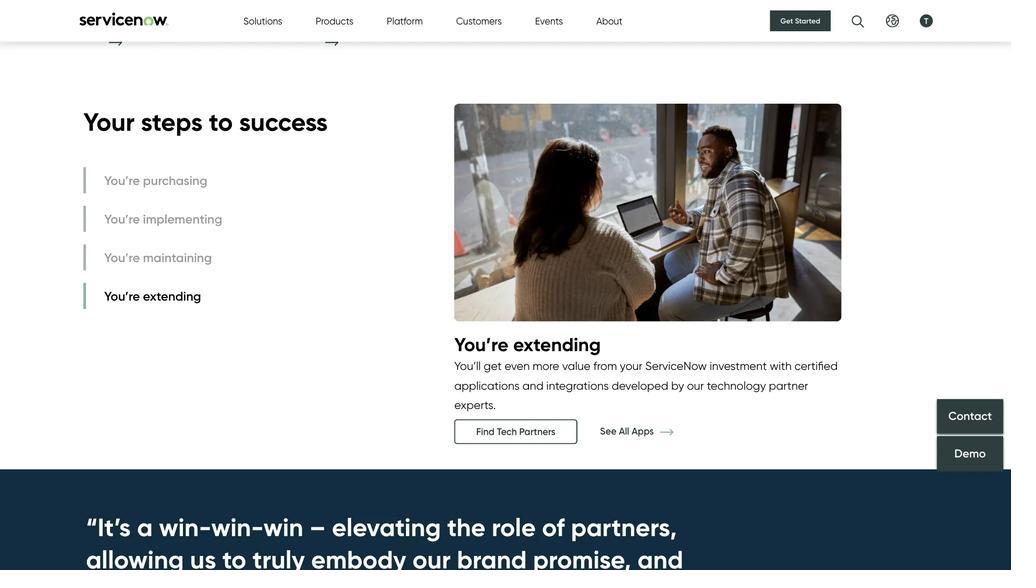 Task type: locate. For each thing, give the bounding box(es) containing it.
our
[[687, 379, 704, 393], [413, 544, 451, 571]]

truly
[[253, 544, 305, 571]]

"it's
[[86, 512, 131, 543]]

about button
[[597, 14, 623, 28]]

events
[[535, 15, 563, 27]]

applications
[[455, 379, 520, 393]]

you're extending
[[104, 288, 201, 304]]

1 vertical spatial our
[[413, 544, 451, 571]]

0 horizontal spatial extending
[[143, 288, 201, 304]]

get
[[781, 16, 794, 25]]

get
[[484, 359, 502, 373]]

0 vertical spatial to
[[209, 106, 233, 137]]

allowing
[[86, 544, 184, 571]]

contact link
[[938, 399, 1004, 434]]

you're for you're implementing
[[104, 211, 140, 227]]

you're down you're purchasing link
[[104, 211, 140, 227]]

get started
[[781, 16, 821, 25]]

implementing
[[143, 211, 222, 227]]

you'll get even more value from your servicenow investment with certified applications and integrations developed by our technology partner experts. image
[[455, 93, 842, 332]]

–
[[310, 512, 326, 543]]

our right by
[[687, 379, 704, 393]]

steps
[[141, 106, 203, 137]]

1 vertical spatial extending
[[513, 333, 601, 356]]

0 horizontal spatial our
[[413, 544, 451, 571]]

products button
[[316, 14, 354, 28]]

you're up you're extending
[[104, 250, 140, 265]]

a
[[137, 512, 153, 543]]

servicenow
[[646, 359, 707, 373]]

win
[[264, 512, 303, 543]]

extending up "more"
[[513, 333, 601, 356]]

you're down you're maintaining link
[[104, 288, 140, 304]]

your
[[83, 106, 135, 137]]

you're purchasing
[[104, 173, 207, 188]]

extending down maintaining
[[143, 288, 201, 304]]

0 vertical spatial our
[[687, 379, 704, 393]]

our down the
[[413, 544, 451, 571]]

servicenow image
[[78, 12, 169, 26]]

you're extending you'll get even more value from your servicenow investment with certified applications and integrations developed by our technology partner experts.
[[455, 333, 838, 412]]

to
[[209, 106, 233, 137], [223, 544, 246, 571]]

win-
[[159, 512, 211, 543], [211, 512, 264, 543]]

investment
[[710, 359, 767, 373]]

partners
[[520, 426, 556, 438]]

1 horizontal spatial our
[[687, 379, 704, 393]]

even
[[505, 359, 530, 373]]

your
[[620, 359, 643, 373]]

to right us
[[223, 544, 246, 571]]

0 vertical spatial extending
[[143, 288, 201, 304]]

to right steps
[[209, 106, 233, 137]]

you're
[[104, 173, 140, 188], [104, 211, 140, 227], [104, 250, 140, 265], [104, 288, 140, 304], [455, 333, 509, 356]]

you're up get
[[455, 333, 509, 356]]

all
[[619, 426, 630, 437]]

purchasing
[[143, 173, 207, 188]]

more
[[533, 359, 560, 373]]

partners,
[[571, 512, 677, 543]]

extending inside you're extending you'll get even more value from your servicenow investment with certified applications and integrations developed by our technology partner experts.
[[513, 333, 601, 356]]

1 vertical spatial to
[[223, 544, 246, 571]]

brand
[[457, 544, 527, 571]]

role
[[492, 512, 536, 543]]

1 horizontal spatial extending
[[513, 333, 601, 356]]

you're implementing
[[104, 211, 222, 227]]

extending
[[143, 288, 201, 304], [513, 333, 601, 356]]

customers button
[[456, 14, 502, 28]]

you're up "you're implementing" link on the left
[[104, 173, 140, 188]]

from
[[594, 359, 617, 373]]



Task type: describe. For each thing, give the bounding box(es) containing it.
extending for you're extending you'll get even more value from your servicenow investment with certified applications and integrations developed by our technology partner experts.
[[513, 333, 601, 356]]

you're purchasing link
[[83, 167, 225, 194]]

apps
[[632, 426, 654, 437]]

products
[[316, 15, 354, 27]]

solutions
[[244, 15, 283, 27]]

find tech partners link
[[455, 419, 578, 444]]

demo
[[955, 446, 987, 461]]

you're extending link
[[83, 283, 225, 309]]

tech
[[497, 426, 517, 438]]

the
[[447, 512, 486, 543]]

you're for you're purchasing
[[104, 173, 140, 188]]

you're inside you're extending you'll get even more value from your servicenow investment with certified applications and integrations developed by our technology partner experts.
[[455, 333, 509, 356]]

about
[[597, 15, 623, 27]]

your steps to success
[[83, 106, 328, 137]]

experts.
[[455, 398, 496, 412]]

of
[[542, 512, 565, 543]]

2 win- from the left
[[211, 512, 264, 543]]

integrations
[[547, 379, 609, 393]]

see all apps
[[600, 426, 657, 437]]

platform
[[387, 15, 423, 27]]

promise,
[[533, 544, 632, 571]]

1 win- from the left
[[159, 512, 211, 543]]

you're for you're maintaining
[[104, 250, 140, 265]]

our inside "it's a win-win-win – elevating the role of partners, allowing us to truly embody our brand promise, an
[[413, 544, 451, 571]]

extending for you're extending
[[143, 288, 201, 304]]

our inside you're extending you'll get even more value from your servicenow investment with certified applications and integrations developed by our technology partner experts.
[[687, 379, 704, 393]]

success
[[239, 106, 328, 137]]

partner
[[769, 379, 809, 393]]

with
[[770, 359, 792, 373]]

embody
[[311, 544, 407, 571]]

see all apps link
[[600, 426, 690, 437]]

maintaining
[[143, 250, 212, 265]]

see
[[600, 426, 617, 437]]

value
[[563, 359, 591, 373]]

us
[[190, 544, 216, 571]]

you're maintaining
[[104, 250, 212, 265]]

technology
[[707, 379, 767, 393]]

you're for you're extending
[[104, 288, 140, 304]]

developed
[[612, 379, 669, 393]]

to inside "it's a win-win-win – elevating the role of partners, allowing us to truly embody our brand promise, an
[[223, 544, 246, 571]]

certified
[[795, 359, 838, 373]]

elevating
[[332, 512, 441, 543]]

customers
[[456, 15, 502, 27]]

by
[[672, 379, 685, 393]]

find tech partners
[[476, 426, 556, 438]]

find
[[476, 426, 495, 438]]

demo link
[[938, 436, 1004, 471]]

started
[[796, 16, 821, 25]]

platform button
[[387, 14, 423, 28]]

and
[[523, 379, 544, 393]]

contact
[[949, 409, 993, 423]]

you're maintaining link
[[83, 245, 225, 271]]

get started link
[[771, 10, 831, 31]]

solutions button
[[244, 14, 283, 28]]

events button
[[535, 14, 563, 28]]

you'll
[[455, 359, 481, 373]]

you're implementing link
[[83, 206, 225, 232]]

"it's a win-win-win – elevating the role of partners, allowing us to truly embody our brand promise, an
[[86, 512, 684, 571]]



Task type: vqa. For each thing, say whether or not it's contained in the screenshot.
or in the (CX) is every interaction a customer has with your organization as they navigate touch points and interact with your products or services. Customers are more likely to repeat business and leave positive reviews when they have a good experience. A good CX can also bring improved loyalty, increased customer satisfaction, and better word-of-mount marketing (customer reviews and recommendations).
no



